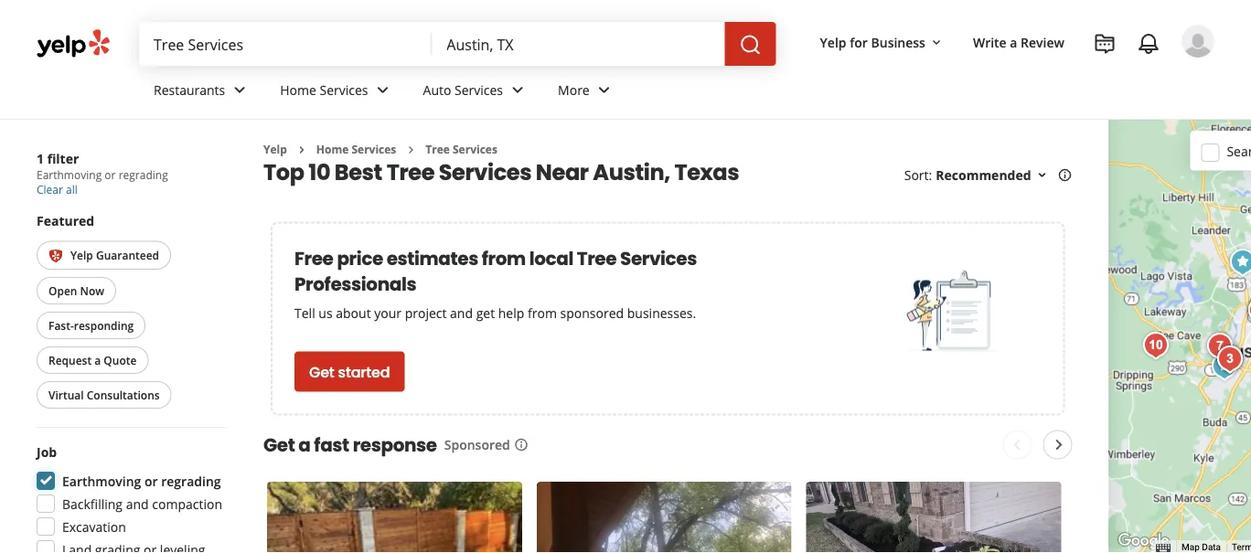 Task type: describe. For each thing, give the bounding box(es) containing it.
backfilling and compaction
[[62, 495, 222, 513]]

open
[[48, 283, 77, 298]]

yelp guaranteed button
[[37, 241, 171, 270]]

search image
[[740, 34, 762, 56]]

get a fast response
[[263, 432, 437, 458]]

featured group
[[33, 212, 227, 412]]

request a quote button
[[37, 347, 149, 374]]

map region
[[1017, 0, 1251, 553]]

yelp for business
[[820, 33, 926, 51]]

1 horizontal spatial from
[[528, 305, 557, 322]]

16 info v2 image
[[514, 438, 529, 453]]

previous image
[[1006, 434, 1028, 456]]

yelp link
[[263, 142, 287, 157]]

none field find
[[154, 34, 417, 54]]

more
[[558, 81, 590, 98]]

1 vertical spatial earthmoving
[[62, 472, 141, 490]]

regrading inside the 1 filter earthmoving or regrading clear all
[[119, 167, 168, 183]]

projects image
[[1094, 33, 1116, 55]]

fast
[[314, 432, 349, 458]]

tree services
[[426, 142, 498, 157]]

virtual
[[48, 387, 84, 402]]

fast-
[[48, 318, 74, 333]]

write a review link
[[966, 26, 1072, 59]]

sear
[[1227, 142, 1251, 160]]

auto
[[423, 81, 451, 98]]

16 info v2 image
[[1058, 168, 1073, 183]]

map data button
[[1182, 541, 1221, 553]]

martnz construction service image
[[1202, 328, 1239, 365]]

16 chevron right v2 image
[[294, 143, 309, 157]]

and inside group
[[126, 495, 149, 513]]

get for get started
[[309, 362, 334, 382]]

24 chevron down v2 image for restaurants
[[229, 79, 251, 101]]

backfilling
[[62, 495, 123, 513]]

clear
[[37, 182, 63, 197]]

get started
[[309, 362, 390, 382]]

sponsored
[[560, 305, 624, 322]]

price
[[337, 246, 383, 271]]

1 vertical spatial home services
[[316, 142, 396, 157]]

yelp for yelp for business
[[820, 33, 847, 51]]

response
[[353, 432, 437, 458]]

local
[[529, 246, 574, 271]]

home inside business categories element
[[280, 81, 316, 98]]

services down find 'text field'
[[320, 81, 368, 98]]

1
[[37, 150, 44, 167]]

10
[[309, 157, 330, 187]]

about
[[336, 305, 371, 322]]

virtual consultations
[[48, 387, 160, 402]]

free
[[295, 246, 333, 271]]

more link
[[543, 66, 630, 119]]

tree right 16 chevron right v2 icon
[[426, 142, 450, 157]]

excavation
[[62, 518, 126, 536]]

16 chevron down v2 image for recommended
[[1035, 168, 1050, 183]]

virtual consultations button
[[37, 381, 172, 409]]

sponsored
[[444, 436, 510, 454]]

tree right best
[[387, 157, 435, 187]]

term link
[[1232, 542, 1251, 553]]

restaurants
[[154, 81, 225, 98]]

data
[[1202, 542, 1221, 553]]

all
[[66, 182, 78, 197]]

1 vertical spatial home services link
[[316, 142, 396, 157]]

martnz construction service image
[[1202, 328, 1239, 365]]

map data
[[1182, 542, 1221, 553]]

top
[[263, 157, 304, 187]]

services left 16 chevron right v2 icon
[[352, 142, 396, 157]]

clear all link
[[37, 182, 78, 197]]

filter
[[47, 150, 79, 167]]

google image
[[1114, 530, 1174, 553]]

for
[[850, 33, 868, 51]]

services inside free price estimates from local tree services professionals tell us about your project and get help from sponsored businesses.
[[620, 246, 697, 271]]

review
[[1021, 33, 1065, 51]]

services left the near
[[439, 157, 532, 187]]

keyboard shortcuts image
[[1156, 544, 1171, 553]]

started
[[338, 362, 390, 382]]

regrading inside group
[[161, 472, 221, 490]]

tree services link
[[426, 142, 498, 157]]

business
[[871, 33, 926, 51]]

yelp guaranteed
[[70, 247, 159, 263]]

sort:
[[904, 166, 932, 184]]

featured
[[37, 212, 94, 230]]

16 chevron down v2 image for yelp for business
[[929, 35, 944, 50]]

term
[[1232, 542, 1251, 553]]

none field "near"
[[447, 34, 710, 54]]

auto services link
[[408, 66, 543, 119]]

us
[[319, 305, 333, 322]]

texas
[[675, 157, 739, 187]]

1 vertical spatial home
[[316, 142, 349, 157]]

notifications image
[[1138, 33, 1160, 55]]

hernandez landscaping image
[[1212, 341, 1249, 378]]

free price estimates from local tree services professionals tell us about your project and get help from sponsored businesses.
[[295, 246, 697, 322]]

next image
[[1048, 434, 1070, 456]]

0 horizontal spatial from
[[482, 246, 526, 271]]

Find text field
[[154, 34, 417, 54]]



Task type: vqa. For each thing, say whether or not it's contained in the screenshot.
a within the button
yes



Task type: locate. For each thing, give the bounding box(es) containing it.
top 10 best tree services near austin, texas
[[263, 157, 739, 187]]

yelp for yelp guaranteed
[[70, 247, 93, 263]]

0 vertical spatial earthmoving
[[37, 167, 102, 183]]

0 horizontal spatial 24 chevron down v2 image
[[229, 79, 251, 101]]

1 horizontal spatial 24 chevron down v2 image
[[372, 79, 394, 101]]

1 vertical spatial regrading
[[161, 472, 221, 490]]

or right all
[[105, 167, 116, 183]]

get for get a fast response
[[263, 432, 295, 458]]

tree right "local"
[[577, 246, 617, 271]]

1 vertical spatial from
[[528, 305, 557, 322]]

24 chevron down v2 image right restaurants
[[229, 79, 251, 101]]

a
[[1010, 33, 1018, 51], [94, 353, 101, 368], [299, 432, 311, 458]]

1 vertical spatial get
[[263, 432, 295, 458]]

estimates
[[387, 246, 478, 271]]

and
[[450, 305, 473, 322], [126, 495, 149, 513]]

hernandez landscaping image
[[1212, 341, 1249, 378]]

1 24 chevron down v2 image from the left
[[229, 79, 251, 101]]

get started button
[[295, 352, 405, 392]]

write
[[973, 33, 1007, 51]]

24 chevron down v2 image
[[507, 79, 529, 101]]

1 horizontal spatial get
[[309, 362, 334, 382]]

1 filter earthmoving or regrading clear all
[[37, 150, 168, 197]]

1 none field from the left
[[154, 34, 417, 54]]

best
[[335, 157, 382, 187]]

0 vertical spatial yelp
[[820, 33, 847, 51]]

a inside button
[[94, 353, 101, 368]]

or inside the 1 filter earthmoving or regrading clear all
[[105, 167, 116, 183]]

yelp inside featured group
[[70, 247, 93, 263]]

century lawn and landscape image
[[1138, 327, 1175, 364]]

or
[[105, 167, 116, 183], [145, 472, 158, 490]]

16 chevron right v2 image
[[404, 143, 418, 157]]

group
[[31, 443, 227, 553]]

home services down find 'text field'
[[280, 81, 368, 98]]

None field
[[154, 34, 417, 54], [447, 34, 710, 54]]

fast-responding
[[48, 318, 134, 333]]

home services link up 16 chevron right v2 image
[[265, 66, 408, 119]]

24 chevron down v2 image for more
[[593, 79, 615, 101]]

tell
[[295, 305, 315, 322]]

services up businesses.
[[620, 246, 697, 271]]

0 vertical spatial home services link
[[265, 66, 408, 119]]

manuel tree services & landscaping image
[[1243, 293, 1251, 329], [1243, 293, 1251, 329]]

0 horizontal spatial and
[[126, 495, 149, 513]]

3 24 chevron down v2 image from the left
[[593, 79, 615, 101]]

earthmoving or regrading
[[62, 472, 221, 490]]

project
[[405, 305, 447, 322]]

fast-responding button
[[37, 312, 146, 339]]

tree
[[426, 142, 450, 157], [387, 157, 435, 187], [577, 246, 617, 271]]

0 horizontal spatial get
[[263, 432, 295, 458]]

and left get
[[450, 305, 473, 322]]

yelp left for
[[820, 33, 847, 51]]

1 vertical spatial and
[[126, 495, 149, 513]]

near
[[536, 157, 589, 187]]

Near text field
[[447, 34, 710, 54]]

quote
[[104, 353, 137, 368]]

tree inside free price estimates from local tree services professionals tell us about your project and get help from sponsored businesses.
[[577, 246, 617, 271]]

request a quote
[[48, 353, 137, 368]]

responding
[[74, 318, 134, 333]]

yards apart landscape image
[[1225, 244, 1251, 281]]

0 vertical spatial get
[[309, 362, 334, 382]]

businesses.
[[627, 305, 696, 322]]

request
[[48, 353, 92, 368]]

1 vertical spatial or
[[145, 472, 158, 490]]

a for get
[[299, 432, 311, 458]]

16 chevron down v2 image left 16 info v2 icon
[[1035, 168, 1050, 183]]

services
[[320, 81, 368, 98], [455, 81, 503, 98], [352, 142, 396, 157], [453, 142, 498, 157], [439, 157, 532, 187], [620, 246, 697, 271]]

get left fast
[[263, 432, 295, 458]]

0 vertical spatial home
[[280, 81, 316, 98]]

1 horizontal spatial yelp
[[263, 142, 287, 157]]

1 vertical spatial 16 chevron down v2 image
[[1035, 168, 1050, 183]]

home services left 16 chevron right v2 icon
[[316, 142, 396, 157]]

free price estimates from local tree services professionals image
[[907, 267, 998, 358]]

your
[[374, 305, 402, 322]]

0 vertical spatial 16 chevron down v2 image
[[929, 35, 944, 50]]

professionals
[[295, 271, 416, 297]]

2 horizontal spatial yelp
[[820, 33, 847, 51]]

1 horizontal spatial a
[[299, 432, 311, 458]]

1 horizontal spatial and
[[450, 305, 473, 322]]

home
[[280, 81, 316, 98], [316, 142, 349, 157]]

24 chevron down v2 image for home services
[[372, 79, 394, 101]]

0 vertical spatial regrading
[[119, 167, 168, 183]]

a right write
[[1010, 33, 1018, 51]]

2 vertical spatial yelp
[[70, 247, 93, 263]]

and down the earthmoving or regrading
[[126, 495, 149, 513]]

None search field
[[139, 22, 780, 66]]

0 horizontal spatial a
[[94, 353, 101, 368]]

1 horizontal spatial none field
[[447, 34, 710, 54]]

2 none field from the left
[[447, 34, 710, 54]]

16 chevron down v2 image inside yelp for business button
[[929, 35, 944, 50]]

regrading
[[119, 167, 168, 183], [161, 472, 221, 490]]

services left 24 chevron down v2 icon on the top left
[[455, 81, 503, 98]]

2 horizontal spatial 24 chevron down v2 image
[[593, 79, 615, 101]]

a left fast
[[299, 432, 311, 458]]

2 horizontal spatial a
[[1010, 33, 1018, 51]]

austin,
[[593, 157, 670, 187]]

24 chevron down v2 image inside the more link
[[593, 79, 615, 101]]

yelp inside "user actions" element
[[820, 33, 847, 51]]

2 24 chevron down v2 image from the left
[[372, 79, 394, 101]]

16 chevron down v2 image inside recommended dropdown button
[[1035, 168, 1050, 183]]

get left started
[[309, 362, 334, 382]]

16 yelp guaranteed v2 image
[[48, 249, 63, 263]]

home right 16 chevron right v2 image
[[316, 142, 349, 157]]

services down auto services link on the left
[[453, 142, 498, 157]]

a for write
[[1010, 33, 1018, 51]]

0 horizontal spatial 16 chevron down v2 image
[[929, 35, 944, 50]]

job
[[37, 443, 57, 461]]

0 vertical spatial home services
[[280, 81, 368, 98]]

manuel tree services & landscaping image
[[1243, 293, 1251, 329], [1243, 293, 1251, 329]]

now
[[80, 283, 104, 298]]

consultations
[[87, 387, 160, 402]]

earthmoving up the backfilling
[[62, 472, 141, 490]]

ruby a. image
[[1182, 25, 1215, 58]]

16 chevron down v2 image right business
[[929, 35, 944, 50]]

0 horizontal spatial none field
[[154, 34, 417, 54]]

0 vertical spatial from
[[482, 246, 526, 271]]

get inside button
[[309, 362, 334, 382]]

guaranteed
[[96, 247, 159, 263]]

0 vertical spatial a
[[1010, 33, 1018, 51]]

and inside free price estimates from local tree services professionals tell us about your project and get help from sponsored businesses.
[[450, 305, 473, 322]]

home services inside business categories element
[[280, 81, 368, 98]]

0 horizontal spatial or
[[105, 167, 116, 183]]

regrading up compaction at the left of the page
[[161, 472, 221, 490]]

restaurants link
[[139, 66, 265, 119]]

home services
[[280, 81, 368, 98], [316, 142, 396, 157]]

a for request
[[94, 353, 101, 368]]

24 chevron down v2 image left auto
[[372, 79, 394, 101]]

24 chevron down v2 image inside restaurants link
[[229, 79, 251, 101]]

from right help
[[528, 305, 557, 322]]

1 vertical spatial a
[[94, 353, 101, 368]]

help
[[498, 305, 524, 322]]

business categories element
[[139, 66, 1215, 119]]

from left "local"
[[482, 246, 526, 271]]

map
[[1182, 542, 1200, 553]]

home services link
[[265, 66, 408, 119], [316, 142, 396, 157]]

regrading right all
[[119, 167, 168, 183]]

1 vertical spatial yelp
[[263, 142, 287, 157]]

compaction
[[152, 495, 222, 513]]

ej's outdoor renovations image
[[1212, 341, 1249, 378], [1212, 341, 1249, 378]]

open now
[[48, 283, 104, 298]]

get
[[476, 305, 495, 322]]

0 horizontal spatial yelp
[[70, 247, 93, 263]]

earthmoving down filter
[[37, 167, 102, 183]]

2 vertical spatial a
[[299, 432, 311, 458]]

get
[[309, 362, 334, 382], [263, 432, 295, 458]]

1 horizontal spatial 16 chevron down v2 image
[[1035, 168, 1050, 183]]

earthmoving
[[37, 167, 102, 183], [62, 472, 141, 490]]

recommended
[[936, 166, 1032, 184]]

a left quote
[[94, 353, 101, 368]]

1 horizontal spatial or
[[145, 472, 158, 490]]

recommended button
[[936, 166, 1050, 184]]

group containing job
[[31, 443, 227, 553]]

user actions element
[[806, 23, 1240, 135]]

home down find field
[[280, 81, 316, 98]]

earthmoving inside the 1 filter earthmoving or regrading clear all
[[37, 167, 102, 183]]

yelp left 16 chevron right v2 image
[[263, 142, 287, 157]]

auto services
[[423, 81, 503, 98]]

yelp right '16 yelp guaranteed v2' image
[[70, 247, 93, 263]]

write a review
[[973, 33, 1065, 51]]

a mcbride's tree service image
[[1207, 349, 1243, 385]]

open now button
[[37, 277, 116, 305]]

yelp for business button
[[813, 26, 951, 59]]

24 chevron down v2 image
[[229, 79, 251, 101], [372, 79, 394, 101], [593, 79, 615, 101]]

16 chevron down v2 image
[[929, 35, 944, 50], [1035, 168, 1050, 183]]

yelp
[[820, 33, 847, 51], [263, 142, 287, 157], [70, 247, 93, 263]]

from
[[482, 246, 526, 271], [528, 305, 557, 322]]

home services link left 16 chevron right v2 icon
[[316, 142, 396, 157]]

or inside group
[[145, 472, 158, 490]]

24 chevron down v2 image right the 'more'
[[593, 79, 615, 101]]

or up backfilling and compaction
[[145, 472, 158, 490]]

0 vertical spatial and
[[450, 305, 473, 322]]

yelp for yelp link
[[263, 142, 287, 157]]

0 vertical spatial or
[[105, 167, 116, 183]]



